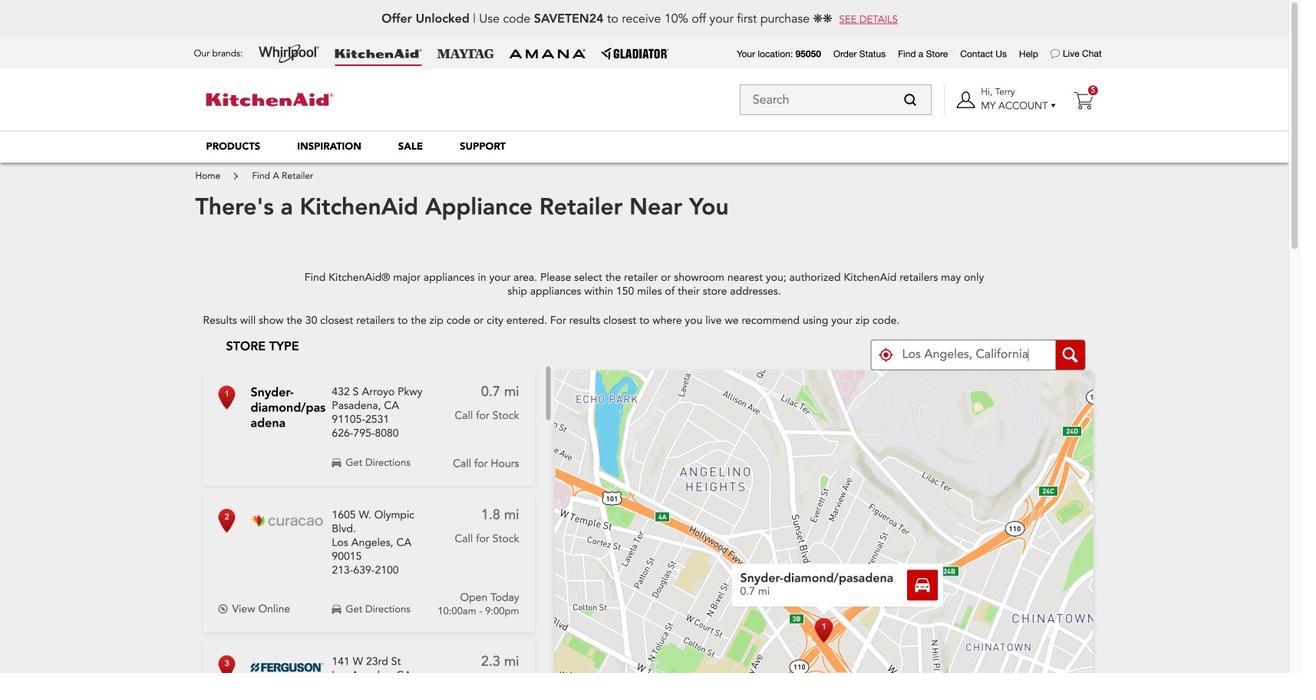 Task type: vqa. For each thing, say whether or not it's contained in the screenshot.
menu
yes



Task type: describe. For each thing, give the bounding box(es) containing it.
search for this product by city or zip code. image
[[1063, 347, 1078, 363]]

execute a search for this product using your current location. image
[[879, 347, 894, 363]]

ferguson image
[[251, 656, 324, 673]]

support element
[[460, 140, 506, 154]]

store 2 image
[[218, 509, 235, 533]]

Search search field
[[740, 84, 932, 115]]

1 horizontal spatial kitchenaid image
[[335, 49, 422, 58]]

maytag image
[[437, 49, 494, 58]]

gladiator_grey image
[[602, 48, 669, 60]]

store 1 image
[[218, 386, 235, 410]]



Task type: locate. For each thing, give the bounding box(es) containing it.
menu
[[188, 131, 1102, 163]]

inspiration element
[[297, 140, 362, 154]]

store 3 image
[[218, 656, 235, 673]]

products element
[[206, 140, 261, 154]]

amana image
[[509, 48, 586, 59]]

0 vertical spatial kitchenaid image
[[335, 49, 422, 58]]

sale element
[[398, 140, 423, 154]]

curacao image
[[251, 509, 324, 533]]

kitchenaid image
[[335, 49, 422, 58], [206, 93, 334, 106]]

whirlpool image
[[258, 45, 320, 63]]

0 horizontal spatial kitchenaid image
[[206, 93, 334, 106]]

1 vertical spatial kitchenaid image
[[206, 93, 334, 106]]

store 1 image
[[815, 618, 834, 643]]



